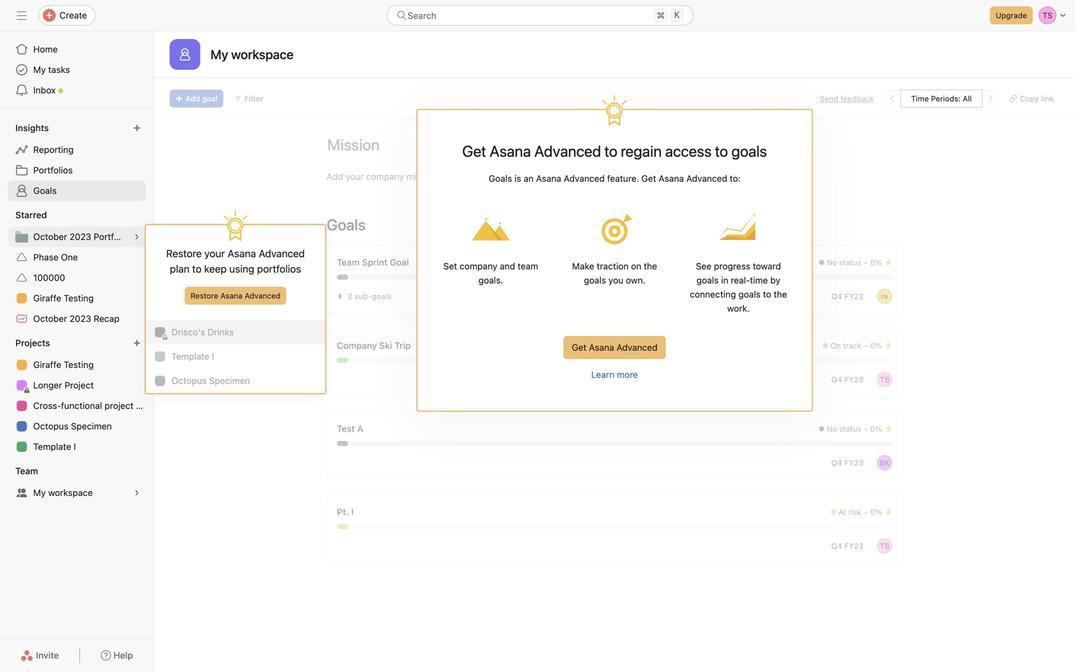 Task type: vqa. For each thing, say whether or not it's contained in the screenshot.
No
yes



Task type: locate. For each thing, give the bounding box(es) containing it.
1 vertical spatial 2023
[[70, 313, 91, 324]]

4 • from the top
[[864, 508, 868, 516]]

the down the by
[[774, 289, 787, 300]]

• 0%
[[864, 258, 882, 267], [864, 341, 882, 350], [864, 424, 882, 433], [864, 508, 882, 516]]

•
[[864, 258, 868, 267], [864, 341, 868, 350], [864, 424, 868, 433], [864, 508, 868, 516]]

⌘
[[657, 10, 665, 20]]

cross-functional project plan link
[[8, 396, 154, 416]]

access right full
[[689, 171, 717, 182]]

more
[[617, 369, 638, 380]]

0% up re button
[[870, 258, 882, 267]]

1 giraffe from the top
[[33, 293, 61, 303]]

my workspace
[[33, 487, 93, 498]]

0 vertical spatial giraffe testing
[[33, 293, 94, 303]]

keep
[[204, 263, 227, 275]]

set
[[443, 261, 457, 271]]

octopus
[[172, 375, 207, 386], [33, 421, 68, 431]]

0 horizontal spatial and
[[500, 261, 515, 271]]

1 vertical spatial plan
[[136, 400, 154, 411]]

the right on
[[644, 261, 657, 271]]

giraffe up longer
[[33, 359, 61, 370]]

giraffe testing link up 'project'
[[8, 355, 146, 375]]

1 horizontal spatial plan
[[170, 263, 190, 275]]

to left keep
[[192, 263, 202, 275]]

0 vertical spatial october
[[33, 231, 67, 242]]

0 vertical spatial octopus
[[172, 375, 207, 386]]

goal
[[390, 257, 409, 268]]

testing
[[64, 293, 94, 303], [64, 359, 94, 370]]

2 • 0% from the top
[[864, 341, 882, 350]]

0 vertical spatial 1 button
[[414, 256, 433, 269]]

team sprint goal
[[337, 257, 409, 268]]

1 horizontal spatial get
[[572, 342, 587, 353]]

0 vertical spatial add
[[186, 94, 200, 103]]

1 horizontal spatial goals
[[327, 216, 366, 234]]

restore inside restore your asana advanced plan to keep using portfolios
[[166, 247, 202, 260]]

giraffe testing up october 2023 recap
[[33, 293, 94, 303]]

restore inside "button"
[[191, 291, 218, 300]]

company up goals. on the top left of the page
[[460, 261, 497, 271]]

1 vertical spatial i
[[74, 441, 76, 452]]

i down octopus specimen link
[[74, 441, 76, 452]]

starred
[[15, 210, 47, 220]]

restore asana advanced button
[[185, 287, 286, 305]]

0 vertical spatial and
[[516, 171, 531, 182]]

octopus specimen up template i link
[[33, 421, 112, 431]]

testing for 2nd the giraffe testing link from the top
[[64, 359, 94, 370]]

create
[[60, 10, 87, 20]]

testing down 100000 link
[[64, 293, 94, 303]]

0 horizontal spatial goals
[[33, 185, 57, 196]]

octopus down the drisco's
[[172, 375, 207, 386]]

stay
[[534, 171, 551, 182]]

2 ts button from the top
[[877, 538, 893, 554]]

and left team
[[500, 261, 515, 271]]

ts button for on track
[[877, 372, 893, 387]]

align
[[451, 171, 471, 182]]

1 button
[[414, 256, 433, 269], [416, 339, 435, 352]]

at
[[839, 508, 846, 516]]

october 2023 portfolio
[[33, 231, 129, 242]]

and
[[516, 171, 531, 182], [500, 261, 515, 271]]

october 2023 recap link
[[8, 308, 146, 329]]

giraffe testing link up october 2023 recap
[[8, 288, 146, 308]]

0 vertical spatial get
[[462, 142, 486, 160]]

octopus inside menu item
[[172, 375, 207, 386]]

• 0% right 'risk'
[[864, 508, 882, 516]]

giraffe testing inside projects element
[[33, 359, 94, 370]]

my left tasks
[[33, 64, 46, 75]]

0 vertical spatial company
[[366, 171, 404, 182]]

access up full
[[665, 142, 712, 160]]

2023 left recap
[[70, 313, 91, 324]]

2 giraffe testing from the top
[[33, 359, 94, 370]]

2 vertical spatial get
[[572, 342, 587, 353]]

2 horizontal spatial your
[[473, 171, 491, 182]]

october
[[33, 231, 67, 242], [33, 313, 67, 324]]

your down mission title text box
[[346, 171, 364, 182]]

1 horizontal spatial your
[[346, 171, 364, 182]]

0 vertical spatial 1
[[417, 258, 420, 267]]

regain
[[621, 142, 662, 160]]

0 horizontal spatial template
[[33, 441, 71, 452]]

projects element
[[0, 332, 154, 460]]

1 vertical spatial october
[[33, 313, 67, 324]]

plan right project
[[136, 400, 154, 411]]

1 button right trip
[[416, 339, 435, 352]]

my inside my tasks link
[[33, 64, 46, 75]]

1 vertical spatial 1 button
[[416, 339, 435, 352]]

1 vertical spatial octopus
[[33, 421, 68, 431]]

1 vertical spatial template
[[33, 441, 71, 452]]

2 october from the top
[[33, 313, 67, 324]]

inbox link
[[8, 80, 146, 100]]

template i down octopus specimen link
[[33, 441, 76, 452]]

reporting
[[33, 144, 74, 155]]

1 button for company ski trip
[[416, 339, 435, 352]]

1 2023 from the top
[[70, 231, 91, 242]]

team
[[518, 261, 538, 271]]

i inside projects element
[[74, 441, 76, 452]]

octopus specimen inside projects element
[[33, 421, 112, 431]]

2 ts from the top
[[880, 541, 890, 550]]

company left mission
[[366, 171, 404, 182]]

october 2023 recap
[[33, 313, 119, 324]]

0 vertical spatial plan
[[170, 263, 190, 275]]

0 horizontal spatial specimen
[[71, 421, 112, 431]]

testing inside projects element
[[64, 359, 94, 370]]

your for add your company mission to align your work and stay inspired. only members with full access can edit.
[[346, 171, 364, 182]]

1 vertical spatial goals
[[33, 185, 57, 196]]

1 vertical spatial status
[[839, 424, 862, 433]]

1 vertical spatial ts
[[880, 541, 890, 550]]

3 0% from the top
[[870, 424, 882, 433]]

global element
[[0, 31, 154, 108]]

october inside october 2023 recap "link"
[[33, 313, 67, 324]]

1 horizontal spatial and
[[516, 171, 531, 182]]

advanced down portfolios
[[245, 291, 281, 300]]

i right pt.
[[351, 507, 354, 517]]

inspired.
[[553, 171, 589, 182]]

feedback
[[841, 94, 874, 103]]

None field
[[387, 5, 694, 26]]

1 vertical spatial add
[[327, 171, 343, 182]]

by
[[771, 275, 781, 285]]

1 vertical spatial giraffe testing link
[[8, 355, 146, 375]]

add left goal
[[186, 94, 200, 103]]

1 vertical spatial the
[[774, 289, 787, 300]]

4 • 0% from the top
[[864, 508, 882, 516]]

0 vertical spatial giraffe testing link
[[8, 288, 146, 308]]

1 • 0% from the top
[[864, 258, 882, 267]]

2 sub-goals
[[348, 292, 392, 301]]

0 vertical spatial testing
[[64, 293, 94, 303]]

advanced inside "button"
[[245, 291, 281, 300]]

goal
[[202, 94, 218, 103]]

0 vertical spatial template
[[172, 351, 209, 362]]

1 giraffe testing from the top
[[33, 293, 94, 303]]

asana up using
[[228, 247, 256, 260]]

1 button right goal
[[414, 256, 433, 269]]

hide sidebar image
[[17, 10, 27, 20]]

1 vertical spatial company
[[460, 261, 497, 271]]

0 vertical spatial no
[[827, 258, 837, 267]]

1 right goal
[[417, 258, 420, 267]]

plan
[[170, 263, 190, 275], [136, 400, 154, 411]]

1 vertical spatial my
[[33, 487, 46, 498]]

1 vertical spatial access
[[689, 171, 717, 182]]

your right align
[[473, 171, 491, 182]]

advanced up inspired.
[[534, 142, 601, 160]]

1 vertical spatial restore
[[191, 291, 218, 300]]

the inside make traction on the goals you own.
[[644, 261, 657, 271]]

goals down portfolios
[[33, 185, 57, 196]]

1 horizontal spatial octopus
[[172, 375, 207, 386]]

• for bk button
[[864, 424, 868, 433]]

octopus specimen link
[[8, 416, 146, 436]]

1 horizontal spatial team
[[337, 257, 360, 268]]

0% right track
[[870, 341, 882, 350]]

0 vertical spatial ts button
[[877, 372, 893, 387]]

1 horizontal spatial i
[[212, 351, 214, 362]]

1 my from the top
[[33, 64, 46, 75]]

to left align
[[440, 171, 449, 182]]

0 horizontal spatial octopus
[[33, 421, 68, 431]]

team up my workspace on the bottom of page
[[15, 466, 38, 476]]

1 horizontal spatial octopus specimen
[[172, 375, 250, 386]]

1 horizontal spatial company
[[460, 261, 497, 271]]

send
[[820, 94, 838, 103]]

giraffe testing up longer project on the bottom of the page
[[33, 359, 94, 370]]

track
[[843, 341, 862, 350]]

1 horizontal spatial add
[[327, 171, 343, 182]]

access
[[665, 142, 712, 160], [689, 171, 717, 182]]

1 vertical spatial and
[[500, 261, 515, 271]]

• 0% up bk button
[[864, 424, 882, 433]]

1 horizontal spatial template i
[[172, 351, 214, 362]]

your inside restore your asana advanced plan to keep using portfolios
[[204, 247, 225, 260]]

1 vertical spatial team
[[15, 466, 38, 476]]

giraffe testing
[[33, 293, 94, 303], [33, 359, 94, 370]]

restore your asana advanced plan to keep using portfolios
[[166, 247, 305, 275]]

team inside popup button
[[15, 466, 38, 476]]

0 horizontal spatial plan
[[136, 400, 154, 411]]

template i down the drisco's
[[172, 351, 214, 362]]

• 0% for bk button
[[864, 424, 882, 433]]

your up keep
[[204, 247, 225, 260]]

goals right 2
[[372, 292, 392, 301]]

phase
[[33, 252, 59, 262]]

2 vertical spatial i
[[351, 507, 354, 517]]

to:
[[730, 173, 741, 184]]

2023 inside october 2023 recap "link"
[[70, 313, 91, 324]]

team left sprint
[[337, 257, 360, 268]]

template inside menu item
[[172, 351, 209, 362]]

0 vertical spatial status
[[839, 258, 862, 267]]

1 vertical spatial template i
[[33, 441, 76, 452]]

0 horizontal spatial add
[[186, 94, 200, 103]]

goals up the team sprint goal
[[327, 216, 366, 234]]

goals inside button
[[372, 292, 392, 301]]

0% right 'risk'
[[870, 508, 882, 516]]

0 horizontal spatial get
[[462, 142, 486, 160]]

0 horizontal spatial the
[[644, 261, 657, 271]]

goals
[[584, 275, 606, 285], [697, 275, 719, 285], [739, 289, 761, 300], [372, 292, 392, 301]]

octopus down cross-
[[33, 421, 68, 431]]

my inside the my workspace 'link'
[[33, 487, 46, 498]]

advanced up portfolios
[[259, 247, 305, 260]]

plan left keep
[[170, 263, 190, 275]]

0 vertical spatial no status
[[827, 258, 862, 267]]

template down the drisco's
[[172, 351, 209, 362]]

to down 'time'
[[763, 289, 771, 300]]

2 my from the top
[[33, 487, 46, 498]]

to up only
[[605, 142, 618, 160]]

0 vertical spatial ts
[[880, 375, 890, 384]]

1 vertical spatial giraffe testing
[[33, 359, 94, 370]]

full
[[674, 171, 686, 182]]

octopus specimen inside menu item
[[172, 375, 250, 386]]

giraffe inside projects element
[[33, 359, 61, 370]]

0 vertical spatial specimen
[[209, 375, 250, 386]]

goals left is
[[489, 173, 512, 184]]

drisco's
[[172, 327, 205, 337]]

help
[[113, 650, 133, 661]]

status
[[839, 258, 862, 267], [839, 424, 862, 433]]

reporting link
[[8, 140, 146, 160]]

asana inside "button"
[[220, 291, 243, 300]]

toward
[[753, 261, 781, 271]]

and left stay
[[516, 171, 531, 182]]

asana up work
[[490, 142, 531, 160]]

0 vertical spatial giraffe
[[33, 293, 61, 303]]

0 horizontal spatial team
[[15, 466, 38, 476]]

1 vertical spatial get
[[642, 173, 656, 184]]

goals link
[[8, 180, 146, 201]]

0 horizontal spatial your
[[204, 247, 225, 260]]

goals
[[489, 173, 512, 184], [33, 185, 57, 196], [327, 216, 366, 234]]

0 vertical spatial the
[[644, 261, 657, 271]]

• 0% for ts button associated with at risk
[[864, 508, 882, 516]]

asana up learn
[[589, 342, 614, 353]]

1 vertical spatial octopus specimen
[[33, 421, 112, 431]]

1 vertical spatial ts button
[[877, 538, 893, 554]]

2 testing from the top
[[64, 359, 94, 370]]

see details, my workspace image
[[133, 489, 141, 497]]

0 horizontal spatial i
[[74, 441, 76, 452]]

2 vertical spatial goals
[[327, 216, 366, 234]]

october inside october 2023 portfolio link
[[33, 231, 67, 242]]

• for ts button associated with at risk
[[864, 508, 868, 516]]

goals.
[[479, 275, 503, 285]]

specimen down cross-functional project plan
[[71, 421, 112, 431]]

advanced
[[534, 142, 601, 160], [564, 173, 605, 184], [686, 173, 727, 184], [259, 247, 305, 260], [245, 291, 281, 300], [617, 342, 658, 353]]

to inside see progress toward goals in real-time by connecting goals to the work.
[[763, 289, 771, 300]]

0 horizontal spatial octopus specimen
[[33, 421, 112, 431]]

add down mission title text box
[[327, 171, 343, 182]]

inbox
[[33, 85, 56, 95]]

• 0% for on track's ts button
[[864, 341, 882, 350]]

get for get asana advanced to regain access to goals
[[462, 142, 486, 160]]

0 vertical spatial 2023
[[70, 231, 91, 242]]

giraffe inside "starred" element
[[33, 293, 61, 303]]

october up the projects popup button
[[33, 313, 67, 324]]

1 vertical spatial no status
[[827, 424, 862, 433]]

0 vertical spatial i
[[212, 351, 214, 362]]

3 • 0% from the top
[[864, 424, 882, 433]]

template i link
[[8, 436, 146, 457]]

1 october from the top
[[33, 231, 67, 242]]

i down drinks
[[212, 351, 214, 362]]

• 0% up re button
[[864, 258, 882, 267]]

team for team sprint goal
[[337, 257, 360, 268]]

1 vertical spatial 1
[[419, 341, 422, 350]]

1 vertical spatial specimen
[[71, 421, 112, 431]]

teams element
[[0, 460, 154, 506]]

testing up 'project'
[[64, 359, 94, 370]]

goals down make
[[584, 275, 606, 285]]

1 right trip
[[419, 341, 422, 350]]

2 horizontal spatial i
[[351, 507, 354, 517]]

2 2023 from the top
[[70, 313, 91, 324]]

longer
[[33, 380, 62, 390]]

1 ts from the top
[[880, 375, 890, 384]]

re button
[[877, 289, 893, 304]]

get inside get asana advanced button
[[572, 342, 587, 353]]

2 giraffe from the top
[[33, 359, 61, 370]]

1 testing from the top
[[64, 293, 94, 303]]

and inside set company and team goals.
[[500, 261, 515, 271]]

your
[[346, 171, 364, 182], [473, 171, 491, 182], [204, 247, 225, 260]]

template down octopus specimen link
[[33, 441, 71, 452]]

0 vertical spatial my
[[33, 64, 46, 75]]

1 vertical spatial testing
[[64, 359, 94, 370]]

restore for restore asana advanced
[[191, 291, 218, 300]]

2023 up phase one link
[[70, 231, 91, 242]]

0 horizontal spatial template i
[[33, 441, 76, 452]]

to inside restore your asana advanced plan to keep using portfolios
[[192, 263, 202, 275]]

asana down using
[[220, 291, 243, 300]]

template
[[172, 351, 209, 362], [33, 441, 71, 452]]

2023 inside october 2023 portfolio link
[[70, 231, 91, 242]]

octopus specimen down template i menu item
[[172, 375, 250, 386]]

1 vertical spatial no
[[827, 424, 837, 433]]

my
[[33, 64, 46, 75], [33, 487, 46, 498]]

1 ts button from the top
[[877, 372, 893, 387]]

0 vertical spatial template i
[[172, 351, 214, 362]]

1 vertical spatial giraffe
[[33, 359, 61, 370]]

0 vertical spatial restore
[[166, 247, 202, 260]]

0 vertical spatial access
[[665, 142, 712, 160]]

• 0% right track
[[864, 341, 882, 350]]

1 horizontal spatial the
[[774, 289, 787, 300]]

2 • from the top
[[864, 341, 868, 350]]

1
[[417, 258, 420, 267], [419, 341, 422, 350]]

ts button
[[877, 372, 893, 387], [877, 538, 893, 554]]

add inside button
[[186, 94, 200, 103]]

0 vertical spatial team
[[337, 257, 360, 268]]

0 vertical spatial goals
[[489, 173, 512, 184]]

advanced inside restore your asana advanced plan to keep using portfolios
[[259, 247, 305, 260]]

drisco's drinks menu item
[[146, 320, 325, 344]]

2 horizontal spatial get
[[642, 173, 656, 184]]

one
[[61, 252, 78, 262]]

giraffe down 100000
[[33, 293, 61, 303]]

my for my workspace
[[33, 487, 46, 498]]

1 horizontal spatial specimen
[[209, 375, 250, 386]]

my down team popup button
[[33, 487, 46, 498]]

0 vertical spatial octopus specimen
[[172, 375, 250, 386]]

ts for track
[[880, 375, 890, 384]]

send feedback
[[820, 94, 874, 103]]

add
[[186, 94, 200, 103], [327, 171, 343, 182]]

advanced up more
[[617, 342, 658, 353]]

testing inside "starred" element
[[64, 293, 94, 303]]

1 horizontal spatial template
[[172, 351, 209, 362]]

october up the phase
[[33, 231, 67, 242]]

members
[[613, 171, 651, 182]]

0% up bk button
[[870, 424, 882, 433]]

time
[[750, 275, 768, 285]]

get for get asana advanced
[[572, 342, 587, 353]]

specimen down template i menu item
[[209, 375, 250, 386]]

on
[[631, 261, 641, 271]]

3 • from the top
[[864, 424, 868, 433]]

restore
[[166, 247, 202, 260], [191, 291, 218, 300]]

using
[[229, 263, 254, 275]]

time periods: all button
[[900, 90, 983, 108]]

october 2023 portfolio link
[[8, 227, 146, 247]]

1 • from the top
[[864, 258, 868, 267]]

menu
[[146, 320, 325, 393]]



Task type: describe. For each thing, give the bounding box(es) containing it.
the inside see progress toward goals in real-time by connecting goals to the work.
[[774, 289, 787, 300]]

feature.
[[607, 173, 639, 184]]

portfolio
[[94, 231, 129, 242]]

see progress toward goals in real-time by connecting goals to the work.
[[690, 261, 787, 314]]

drinks
[[208, 327, 234, 337]]

copy
[[1020, 94, 1039, 103]]

goals down real-
[[739, 289, 761, 300]]

send feedback link
[[820, 93, 874, 104]]

advanced inside button
[[617, 342, 658, 353]]

test a
[[337, 423, 363, 434]]

bk button
[[877, 455, 893, 470]]

get asana advanced
[[572, 342, 658, 353]]

giraffe for 2nd the giraffe testing link from the top
[[33, 359, 61, 370]]

on
[[831, 341, 841, 350]]

advanced right full
[[686, 173, 727, 184]]

sprint
[[362, 257, 388, 268]]

100000
[[33, 272, 65, 283]]

cross-
[[33, 400, 61, 411]]

4 0% from the top
[[870, 508, 882, 516]]

template i menu item
[[146, 344, 325, 369]]

k
[[674, 10, 680, 20]]

asana right an
[[536, 173, 561, 184]]

goals is an asana advanced feature. get asana advanced to:
[[489, 173, 741, 184]]

learn
[[591, 369, 615, 380]]

2023 for portfolio
[[70, 231, 91, 242]]

re
[[881, 292, 888, 301]]

restore asana advanced
[[191, 291, 281, 300]]

giraffe testing inside "starred" element
[[33, 293, 94, 303]]

giraffe for 1st the giraffe testing link
[[33, 293, 61, 303]]

insights element
[[0, 116, 154, 204]]

new project or portfolio image
[[133, 339, 141, 347]]

copy link button
[[1004, 90, 1060, 108]]

team for team
[[15, 466, 38, 476]]

2 status from the top
[[839, 424, 862, 433]]

template i inside projects element
[[33, 441, 76, 452]]

starred element
[[0, 204, 154, 332]]

phase one
[[33, 252, 78, 262]]

edit.
[[737, 171, 755, 182]]

see
[[696, 261, 712, 271]]

2 no status from the top
[[827, 424, 862, 433]]

on track
[[831, 341, 862, 350]]

my tasks link
[[8, 60, 146, 80]]

connecting
[[690, 289, 736, 300]]

get asana advanced button
[[563, 336, 666, 359]]

set company and team goals.
[[443, 261, 538, 285]]

plan inside projects element
[[136, 400, 154, 411]]

advanced left feature.
[[564, 173, 605, 184]]

portfolios
[[33, 165, 73, 175]]

my workspace link
[[8, 483, 146, 503]]

mission
[[406, 171, 438, 182]]

pt.
[[337, 507, 349, 517]]

ski
[[379, 340, 392, 351]]

progress
[[714, 261, 750, 271]]

my workspace
[[211, 47, 294, 62]]

1 button for team sprint goal
[[414, 256, 433, 269]]

specimen inside projects element
[[71, 421, 112, 431]]

help button
[[92, 644, 141, 667]]

2 giraffe testing link from the top
[[8, 355, 146, 375]]

tasks
[[48, 64, 70, 75]]

learn more link
[[591, 369, 638, 380]]

ts for risk
[[880, 541, 890, 550]]

2 0% from the top
[[870, 341, 882, 350]]

1 giraffe testing link from the top
[[8, 288, 146, 308]]

october for october 2023 portfolio
[[33, 231, 67, 242]]

add for add goal
[[186, 94, 200, 103]]

longer project
[[33, 380, 94, 390]]

goals inside goals link
[[33, 185, 57, 196]]

is
[[515, 173, 521, 184]]

2023 for recap
[[70, 313, 91, 324]]

time
[[911, 94, 929, 103]]

work
[[494, 171, 514, 182]]

• for on track's ts button
[[864, 341, 868, 350]]

my for my tasks
[[33, 64, 46, 75]]

restore for restore your asana advanced plan to keep using portfolios
[[166, 247, 202, 260]]

bk
[[880, 458, 890, 467]]

1 no status from the top
[[827, 258, 862, 267]]

2
[[348, 292, 353, 301]]

add for add your company mission to align your work and stay inspired. only members with full access can edit.
[[327, 171, 343, 182]]

a
[[357, 423, 363, 434]]

functional
[[61, 400, 102, 411]]

real-
[[731, 275, 750, 285]]

your for restore your asana advanced plan to keep using portfolios
[[204, 247, 225, 260]]

see details, october 2023 portfolio image
[[133, 233, 141, 241]]

you
[[609, 275, 624, 285]]

company
[[337, 340, 377, 351]]

project
[[65, 380, 94, 390]]

plan inside restore your asana advanced plan to keep using portfolios
[[170, 263, 190, 275]]

new insights image
[[133, 124, 141, 132]]

add goal button
[[170, 90, 223, 108]]

with
[[654, 171, 671, 182]]

template inside projects element
[[33, 441, 71, 452]]

0 horizontal spatial company
[[366, 171, 404, 182]]

2 horizontal spatial goals
[[489, 173, 512, 184]]

insights
[[15, 123, 49, 133]]

invite
[[36, 650, 59, 661]]

traction
[[597, 261, 629, 271]]

only
[[591, 171, 610, 182]]

2 no from the top
[[827, 424, 837, 433]]

Mission title text field
[[319, 130, 383, 159]]

company ski trip
[[337, 340, 411, 351]]

1 for team sprint goal
[[417, 258, 420, 267]]

2 sub-goals button
[[332, 287, 395, 305]]

work.
[[727, 303, 750, 314]]

risk
[[849, 508, 862, 516]]

asana inside button
[[589, 342, 614, 353]]

ts button for at risk
[[877, 538, 893, 554]]

100000 link
[[8, 268, 146, 288]]

periods:
[[931, 94, 961, 103]]

octopus inside projects element
[[33, 421, 68, 431]]

to goals
[[715, 142, 767, 160]]

test
[[337, 423, 355, 434]]

menu containing drisco's drinks
[[146, 320, 325, 393]]

recap
[[94, 313, 119, 324]]

at risk
[[839, 508, 862, 516]]

own.
[[626, 275, 645, 285]]

portfolios
[[257, 263, 301, 275]]

upgrade button
[[990, 6, 1033, 24]]

copy link
[[1020, 94, 1054, 103]]

specimen inside menu item
[[209, 375, 250, 386]]

template i inside menu item
[[172, 351, 214, 362]]

goals inside make traction on the goals you own.
[[584, 275, 606, 285]]

trip
[[395, 340, 411, 351]]

create button
[[38, 5, 95, 26]]

octopus specimen menu item
[[146, 369, 325, 393]]

i inside menu item
[[212, 351, 214, 362]]

make traction on the goals you own.
[[572, 261, 657, 285]]

goals down see
[[697, 275, 719, 285]]

1 no from the top
[[827, 258, 837, 267]]

upgrade
[[996, 11, 1027, 20]]

add goal
[[186, 94, 218, 103]]

cross-functional project plan
[[33, 400, 154, 411]]

1 0% from the top
[[870, 258, 882, 267]]

asana right members
[[659, 173, 684, 184]]

testing for 1st the giraffe testing link
[[64, 293, 94, 303]]

asana inside restore your asana advanced plan to keep using portfolios
[[228, 247, 256, 260]]

Search tasks, projects, and more text field
[[387, 5, 694, 26]]

make
[[572, 261, 594, 271]]

1 status from the top
[[839, 258, 862, 267]]

1 for company ski trip
[[419, 341, 422, 350]]

october for october 2023 recap
[[33, 313, 67, 324]]

company inside set company and team goals.
[[460, 261, 497, 271]]



